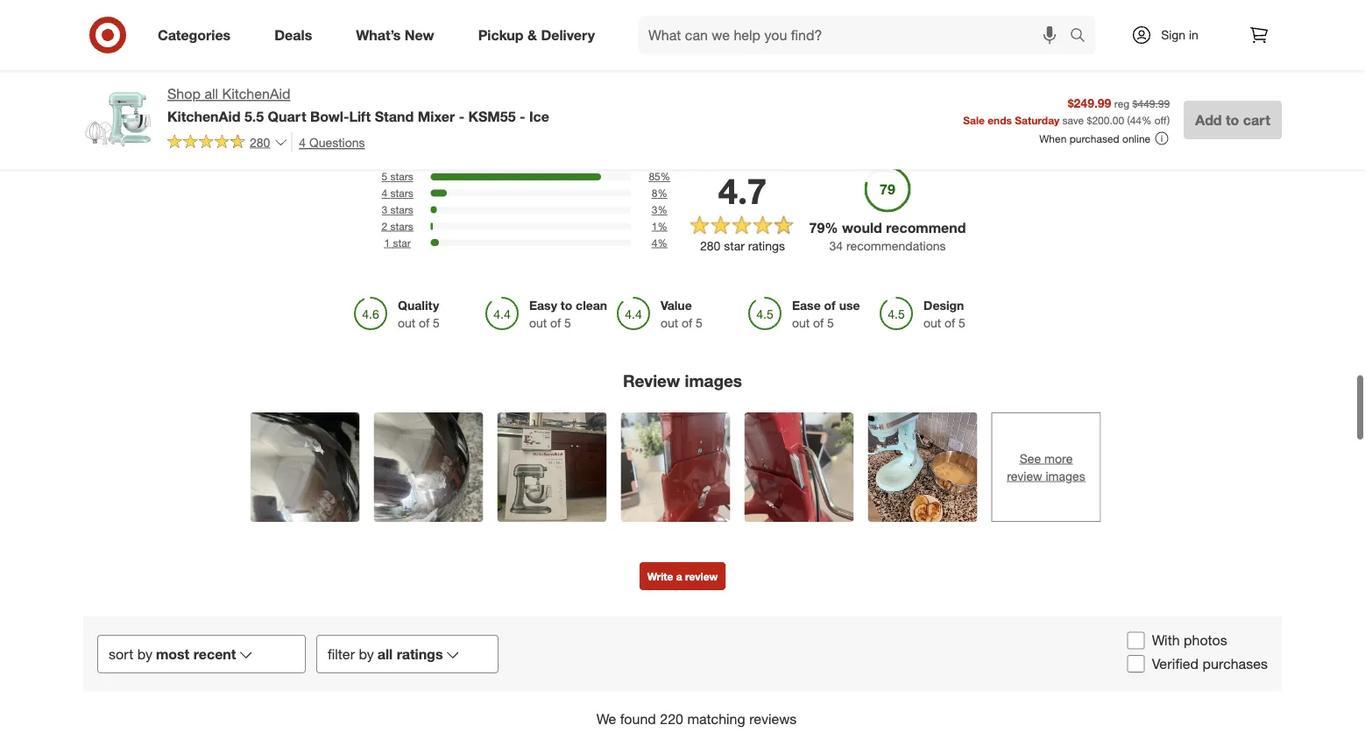 Task type: describe. For each thing, give the bounding box(es) containing it.
$249.99 reg $449.99 sale ends saturday save $ 200.00 ( 44 % off )
[[963, 95, 1170, 126]]

star for 1
[[393, 237, 411, 250]]

questions
[[309, 134, 365, 150]]

8
[[652, 187, 658, 200]]

79
[[809, 219, 825, 237]]

% for 1
[[658, 220, 668, 233]]

280 link
[[167, 132, 288, 154]]

deals
[[275, 26, 312, 43]]

5 inside design out of 5
[[959, 316, 966, 331]]

5 inside ease of use out of 5
[[828, 316, 834, 331]]

1 %
[[652, 220, 668, 233]]

out inside ease of use out of 5
[[792, 316, 810, 331]]

200.00
[[1093, 113, 1125, 126]]

in
[[1189, 27, 1199, 43]]

categories link
[[143, 16, 253, 54]]

recommend
[[886, 219, 966, 237]]

of left use
[[824, 299, 836, 314]]

review images
[[623, 371, 742, 391]]

shop all kitchenaid kitchenaid 5.5 quart bowl-lift stand mixer - ksm55 - ice
[[167, 85, 550, 125]]

guest review image 5 of 12, zoom in image
[[745, 413, 854, 523]]

quart
[[268, 108, 306, 125]]

value
[[661, 299, 692, 314]]

5.5
[[244, 108, 264, 125]]

see more review images button
[[992, 413, 1101, 523]]

add to cart button
[[1184, 101, 1282, 139]]

quality
[[398, 299, 439, 314]]

% inside '$249.99 reg $449.99 sale ends saturday save $ 200.00 ( 44 % off )'
[[1142, 113, 1152, 126]]

a
[[676, 571, 682, 584]]

add
[[1196, 111, 1222, 128]]

what's
[[356, 26, 401, 43]]

1 horizontal spatial all
[[378, 646, 393, 663]]

stand
[[375, 108, 414, 125]]

review for write a review
[[685, 571, 718, 584]]

what's new
[[356, 26, 434, 43]]

guest review image 2 of 12, zoom in image
[[374, 413, 483, 523]]

1 star
[[384, 237, 411, 250]]

review
[[623, 371, 680, 391]]

add to cart
[[1196, 111, 1271, 128]]

2 - from the left
[[520, 108, 526, 125]]

delivery
[[541, 26, 595, 43]]

% for 3
[[658, 204, 668, 217]]

With photos checkbox
[[1128, 633, 1145, 650]]

1 for 1 star
[[384, 237, 390, 250]]

4.7
[[718, 170, 767, 213]]

by for sort by
[[137, 646, 152, 663]]

with
[[1152, 633, 1180, 650]]

pickup
[[478, 26, 524, 43]]

ksm55
[[469, 108, 516, 125]]

$449.99
[[1133, 97, 1170, 110]]

off
[[1155, 113, 1167, 126]]

of down "ease"
[[814, 316, 824, 331]]

5 inside quality out of 5
[[433, 316, 440, 331]]

clean
[[576, 299, 608, 314]]

2
[[382, 220, 388, 233]]

reviews
[[750, 711, 797, 728]]

see
[[1020, 451, 1042, 467]]

pickup & delivery
[[478, 26, 595, 43]]

of inside value out of 5
[[682, 316, 693, 331]]

% for 79
[[825, 219, 839, 237]]

filter by all ratings
[[328, 646, 443, 663]]

mixer
[[418, 108, 455, 125]]

0 vertical spatial ratings
[[748, 239, 785, 254]]

search button
[[1062, 16, 1104, 58]]

guest review image 6 of 12, zoom in image
[[868, 413, 978, 523]]

sort by most recent
[[109, 646, 236, 663]]

we
[[597, 711, 616, 728]]

$249.99
[[1068, 95, 1112, 110]]

shop
[[167, 85, 201, 103]]

design out of 5
[[924, 299, 966, 331]]

stars for 2 stars
[[390, 220, 413, 233]]

(
[[1128, 113, 1130, 126]]

34
[[830, 239, 843, 254]]

reg
[[1115, 97, 1130, 110]]

4 for 4 questions
[[299, 134, 306, 150]]

new
[[405, 26, 434, 43]]

quality out of 5
[[398, 299, 440, 331]]

guest review image 3 of 12, zoom in image
[[497, 413, 607, 523]]

5 inside easy to clean out of 5
[[565, 316, 571, 331]]

out for quality out of 5
[[398, 316, 416, 331]]

write a review button
[[640, 563, 726, 591]]

deals link
[[260, 16, 334, 54]]

)
[[1167, 113, 1170, 126]]

star for 280
[[724, 239, 745, 254]]

review for see more review images
[[1007, 469, 1043, 484]]

purchased
[[1070, 132, 1120, 145]]

8 %
[[652, 187, 668, 200]]

% for 8
[[658, 187, 668, 200]]

stars for 4 stars
[[390, 187, 413, 200]]

sign
[[1162, 27, 1186, 43]]

3 for 3 %
[[652, 204, 658, 217]]

out inside easy to clean out of 5
[[529, 316, 547, 331]]

3 for 3 stars
[[382, 204, 388, 217]]



Task type: vqa. For each thing, say whether or not it's contained in the screenshot.
topmost review
yes



Task type: locate. For each thing, give the bounding box(es) containing it.
280 for 280 star ratings
[[700, 239, 721, 254]]

0 horizontal spatial images
[[685, 371, 742, 391]]

star down 4.7
[[724, 239, 745, 254]]

out inside design out of 5
[[924, 316, 942, 331]]

0 horizontal spatial -
[[459, 108, 465, 125]]

sale
[[963, 113, 985, 126]]

stars for 3 stars
[[390, 204, 413, 217]]

of inside quality out of 5
[[419, 316, 430, 331]]

when
[[1040, 132, 1067, 145]]

write a review
[[648, 571, 718, 584]]

$
[[1087, 113, 1093, 126]]

0 vertical spatial 280
[[250, 134, 270, 150]]

1 horizontal spatial 280
[[700, 239, 721, 254]]

4 %
[[652, 237, 668, 250]]

write
[[648, 571, 674, 584]]

4 for 4 stars
[[382, 187, 388, 200]]

images down the more at the right bottom
[[1046, 469, 1086, 484]]

to for clean
[[561, 299, 573, 314]]

0 horizontal spatial 3
[[382, 204, 388, 217]]

85 %
[[649, 171, 671, 184]]

280 inside 280 link
[[250, 134, 270, 150]]

out
[[398, 316, 416, 331], [529, 316, 547, 331], [661, 316, 679, 331], [792, 316, 810, 331], [924, 316, 942, 331]]

ratings down 4.7
[[748, 239, 785, 254]]

images right review
[[685, 371, 742, 391]]

- right "mixer" at top
[[459, 108, 465, 125]]

kitchenaid
[[222, 85, 291, 103], [167, 108, 241, 125]]

kitchenaid down shop
[[167, 108, 241, 125]]

1 vertical spatial to
[[561, 299, 573, 314]]

images inside the see more review images
[[1046, 469, 1086, 484]]

% up 8 %
[[661, 171, 671, 184]]

categories
[[158, 26, 231, 43]]

guest review image 1 of 12, zoom in image
[[250, 413, 360, 523]]

most
[[156, 646, 190, 663]]

design
[[924, 299, 965, 314]]

star
[[393, 237, 411, 250], [724, 239, 745, 254]]

to right easy
[[561, 299, 573, 314]]

search
[[1062, 28, 1104, 45]]

&
[[528, 26, 537, 43]]

stars up 3 stars
[[390, 187, 413, 200]]

when purchased online
[[1040, 132, 1151, 145]]

1 vertical spatial images
[[1046, 469, 1086, 484]]

220
[[660, 711, 684, 728]]

use
[[839, 299, 860, 314]]

0 horizontal spatial 1
[[384, 237, 390, 250]]

1 horizontal spatial -
[[520, 108, 526, 125]]

ratings right filter
[[397, 646, 443, 663]]

0 vertical spatial 4
[[299, 134, 306, 150]]

photos
[[1184, 633, 1228, 650]]

of inside easy to clean out of 5
[[551, 316, 561, 331]]

% down the 1 %
[[658, 237, 668, 250]]

all inside the shop all kitchenaid kitchenaid 5.5 quart bowl-lift stand mixer - ksm55 - ice
[[205, 85, 218, 103]]

3
[[382, 204, 388, 217], [652, 204, 658, 217]]

stars up 1 star
[[390, 220, 413, 233]]

ease of use out of 5
[[792, 299, 860, 331]]

79 % would recommend 34 recommendations
[[809, 219, 966, 254]]

-
[[459, 108, 465, 125], [520, 108, 526, 125]]

- left ice
[[520, 108, 526, 125]]

2 out from the left
[[529, 316, 547, 331]]

image of kitchenaid 5.5 quart bowl-lift stand mixer - ksm55 - ice image
[[83, 84, 153, 154]]

cart
[[1244, 111, 1271, 128]]

star down the '2 stars'
[[393, 237, 411, 250]]

filter
[[328, 646, 355, 663]]

ice
[[529, 108, 550, 125]]

280
[[250, 134, 270, 150], [700, 239, 721, 254]]

4 inside 4 questions link
[[299, 134, 306, 150]]

4 stars
[[382, 187, 413, 200]]

% up the '34'
[[825, 219, 839, 237]]

easy
[[529, 299, 557, 314]]

1 vertical spatial all
[[378, 646, 393, 663]]

% for 4
[[658, 237, 668, 250]]

to inside easy to clean out of 5
[[561, 299, 573, 314]]

1 vertical spatial kitchenaid
[[167, 108, 241, 125]]

85
[[649, 171, 661, 184]]

out down the design
[[924, 316, 942, 331]]

3 up "2"
[[382, 204, 388, 217]]

review inside the see more review images
[[1007, 469, 1043, 484]]

2 vertical spatial 4
[[652, 237, 658, 250]]

1 by from the left
[[137, 646, 152, 663]]

3 stars
[[382, 204, 413, 217]]

0 vertical spatial review
[[1007, 469, 1043, 484]]

review right a
[[685, 571, 718, 584]]

lift
[[349, 108, 371, 125]]

4 up 3 stars
[[382, 187, 388, 200]]

recommendations
[[847, 239, 946, 254]]

online
[[1123, 132, 1151, 145]]

1 vertical spatial 4
[[382, 187, 388, 200]]

280 star ratings
[[700, 239, 785, 254]]

280 right 4 %
[[700, 239, 721, 254]]

all right filter
[[378, 646, 393, 663]]

review
[[1007, 469, 1043, 484], [685, 571, 718, 584]]

% for 85
[[661, 171, 671, 184]]

2 stars
[[382, 220, 413, 233]]

to for cart
[[1226, 111, 1240, 128]]

0 horizontal spatial all
[[205, 85, 218, 103]]

1 horizontal spatial star
[[724, 239, 745, 254]]

% inside 79 % would recommend 34 recommendations
[[825, 219, 839, 237]]

4 for 4 %
[[652, 237, 658, 250]]

1 vertical spatial 280
[[700, 239, 721, 254]]

out for value out of 5
[[661, 316, 679, 331]]

0 horizontal spatial to
[[561, 299, 573, 314]]

by right filter
[[359, 646, 374, 663]]

bowl-
[[310, 108, 349, 125]]

1 - from the left
[[459, 108, 465, 125]]

% up the 1 %
[[658, 204, 668, 217]]

of down value
[[682, 316, 693, 331]]

4 questions link
[[291, 132, 365, 152]]

out inside value out of 5
[[661, 316, 679, 331]]

we found 220 matching reviews
[[597, 711, 797, 728]]

What can we help you find? suggestions appear below search field
[[638, 16, 1075, 54]]

out inside quality out of 5
[[398, 316, 416, 331]]

1 horizontal spatial 1
[[652, 220, 658, 233]]

guest review image 4 of 12, zoom in image
[[621, 413, 731, 523]]

280 for 280
[[250, 134, 270, 150]]

5 out from the left
[[924, 316, 942, 331]]

% down 3 %
[[658, 220, 668, 233]]

of down quality at the top
[[419, 316, 430, 331]]

verified purchases
[[1152, 656, 1268, 673]]

stars up 4 stars
[[390, 171, 413, 184]]

1 stars from the top
[[390, 171, 413, 184]]

4 questions
[[299, 134, 365, 150]]

2 horizontal spatial 4
[[652, 237, 658, 250]]

1 vertical spatial ratings
[[397, 646, 443, 663]]

of inside design out of 5
[[945, 316, 956, 331]]

% down 85 %
[[658, 187, 668, 200]]

4
[[299, 134, 306, 150], [382, 187, 388, 200], [652, 237, 658, 250]]

by for filter by
[[359, 646, 374, 663]]

5 stars
[[382, 171, 413, 184]]

1 horizontal spatial images
[[1046, 469, 1086, 484]]

purchases
[[1203, 656, 1268, 673]]

out down quality at the top
[[398, 316, 416, 331]]

4 down the 1 %
[[652, 237, 658, 250]]

2 stars from the top
[[390, 187, 413, 200]]

ratings
[[748, 239, 785, 254], [397, 646, 443, 663]]

of down easy
[[551, 316, 561, 331]]

to right add
[[1226, 111, 1240, 128]]

3 stars from the top
[[390, 204, 413, 217]]

what's new link
[[341, 16, 456, 54]]

0 horizontal spatial 4
[[299, 134, 306, 150]]

would
[[842, 219, 882, 237]]

0 horizontal spatial review
[[685, 571, 718, 584]]

save
[[1063, 113, 1084, 126]]

pickup & delivery link
[[463, 16, 617, 54]]

ease
[[792, 299, 821, 314]]

1 down 3 %
[[652, 220, 658, 233]]

2 by from the left
[[359, 646, 374, 663]]

1 3 from the left
[[382, 204, 388, 217]]

see more review images
[[1007, 451, 1086, 484]]

1 horizontal spatial to
[[1226, 111, 1240, 128]]

matching
[[688, 711, 746, 728]]

4 down quart
[[299, 134, 306, 150]]

out down value
[[661, 316, 679, 331]]

0 vertical spatial all
[[205, 85, 218, 103]]

2 3 from the left
[[652, 204, 658, 217]]

value out of 5
[[661, 299, 703, 331]]

found
[[620, 711, 656, 728]]

1 horizontal spatial by
[[359, 646, 374, 663]]

0 horizontal spatial by
[[137, 646, 152, 663]]

0 vertical spatial images
[[685, 371, 742, 391]]

Verified purchases checkbox
[[1128, 656, 1145, 674]]

0 vertical spatial 1
[[652, 220, 658, 233]]

5 inside value out of 5
[[696, 316, 703, 331]]

1 horizontal spatial 3
[[652, 204, 658, 217]]

1 for 1 %
[[652, 220, 658, 233]]

saturday
[[1015, 113, 1060, 126]]

0 vertical spatial kitchenaid
[[222, 85, 291, 103]]

to inside add to cart button
[[1226, 111, 1240, 128]]

stars for 5 stars
[[390, 171, 413, 184]]

out down easy
[[529, 316, 547, 331]]

with photos
[[1152, 633, 1228, 650]]

stars
[[390, 171, 413, 184], [390, 187, 413, 200], [390, 204, 413, 217], [390, 220, 413, 233]]

sign in
[[1162, 27, 1199, 43]]

1 horizontal spatial review
[[1007, 469, 1043, 484]]

1 horizontal spatial ratings
[[748, 239, 785, 254]]

4 stars from the top
[[390, 220, 413, 233]]

3 down 8
[[652, 204, 658, 217]]

0 horizontal spatial 280
[[250, 134, 270, 150]]

1 vertical spatial review
[[685, 571, 718, 584]]

out for design out of 5
[[924, 316, 942, 331]]

to
[[1226, 111, 1240, 128], [561, 299, 573, 314]]

recent
[[193, 646, 236, 663]]

review down see
[[1007, 469, 1043, 484]]

0 horizontal spatial ratings
[[397, 646, 443, 663]]

out down "ease"
[[792, 316, 810, 331]]

1 down "2"
[[384, 237, 390, 250]]

0 vertical spatial to
[[1226, 111, 1240, 128]]

ends
[[988, 113, 1012, 126]]

0 horizontal spatial star
[[393, 237, 411, 250]]

4 out from the left
[[792, 316, 810, 331]]

44
[[1130, 113, 1142, 126]]

3 %
[[652, 204, 668, 217]]

kitchenaid up 5.5
[[222, 85, 291, 103]]

1 vertical spatial 1
[[384, 237, 390, 250]]

stars up the '2 stars'
[[390, 204, 413, 217]]

by right sort
[[137, 646, 152, 663]]

sign in link
[[1117, 16, 1226, 54]]

1 out from the left
[[398, 316, 416, 331]]

280 down 5.5
[[250, 134, 270, 150]]

1 horizontal spatial 4
[[382, 187, 388, 200]]

all right shop
[[205, 85, 218, 103]]

3 out from the left
[[661, 316, 679, 331]]

% left off
[[1142, 113, 1152, 126]]

of down the design
[[945, 316, 956, 331]]

%
[[1142, 113, 1152, 126], [661, 171, 671, 184], [658, 187, 668, 200], [658, 204, 668, 217], [825, 219, 839, 237], [658, 220, 668, 233], [658, 237, 668, 250]]

more
[[1045, 451, 1073, 467]]



